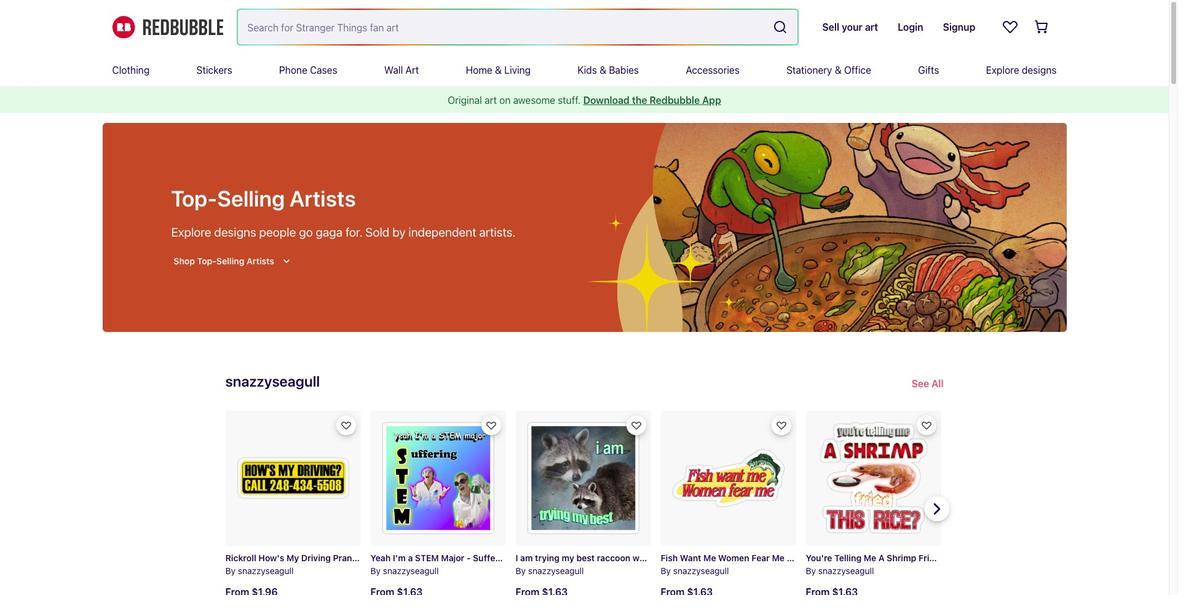 Task type: vqa. For each thing, say whether or not it's contained in the screenshot.
fifth By from right
yes



Task type: describe. For each thing, give the bounding box(es) containing it.
2 me from the left
[[772, 553, 785, 563]]

selling
[[217, 185, 285, 212]]

artists.
[[480, 225, 516, 239]]

phone cases
[[279, 65, 338, 76]]

prank
[[333, 553, 357, 563]]

snazzyseagull inside fish want me women fear me sticker by snazzyseagull
[[673, 566, 729, 576]]

phone cases link
[[279, 54, 338, 86]]

a
[[879, 553, 885, 563]]

kids & babies link
[[578, 54, 639, 86]]

rice?
[[962, 553, 985, 563]]

women
[[719, 553, 750, 563]]

original
[[448, 95, 482, 106]]

dad
[[987, 553, 1003, 563]]

want
[[680, 553, 702, 563]]

sticker inside fish want me women fear me sticker by snazzyseagull
[[787, 553, 816, 563]]

transparent
[[413, 553, 463, 563]]

home & living
[[466, 65, 531, 76]]

i'm
[[393, 553, 406, 563]]

wall art link
[[384, 54, 419, 86]]

redbubble logo image
[[112, 16, 223, 38]]

explore designs
[[986, 65, 1057, 76]]

fried
[[919, 553, 940, 563]]

top-selling artists
[[171, 185, 356, 212]]

stickers
[[197, 65, 232, 76]]

meme
[[670, 553, 695, 563]]

snazzyseagull inside i am trying my best raccoon word art meme sticker by snazzyseagull
[[528, 566, 584, 576]]

fish want me women fear me sticker by snazzyseagull
[[661, 553, 816, 576]]

-
[[467, 553, 471, 563]]

by inside yeah i'm a stem major - suffering sticker by snazzyseagull
[[371, 566, 381, 576]]

sold
[[366, 225, 390, 239]]

accessories link
[[686, 54, 740, 86]]

by inside fish want me women fear me sticker by snazzyseagull
[[661, 566, 671, 576]]

me for you're
[[864, 553, 877, 563]]

snazzyseagull inside yeah i'm a stem major - suffering sticker by snazzyseagull
[[383, 566, 439, 576]]

am
[[521, 553, 533, 563]]

yeah
[[371, 553, 391, 563]]

number
[[377, 553, 410, 563]]

raccoon
[[597, 553, 631, 563]]

home
[[466, 65, 493, 76]]

download the redbubble app link
[[584, 95, 722, 106]]

explore for explore designs
[[986, 65, 1020, 76]]

sticker inside yeah i'm a stem major - suffering sticker by snazzyseagull
[[514, 553, 543, 563]]

my
[[562, 553, 575, 563]]

people
[[259, 225, 296, 239]]

cases
[[310, 65, 338, 76]]

phone
[[279, 65, 308, 76]]

stationery
[[787, 65, 833, 76]]

clothing
[[112, 65, 150, 76]]

i am trying my best raccoon word art meme sticker by snazzyseagull
[[516, 553, 727, 576]]

original art on awesome stuff. download the redbubble app
[[448, 95, 722, 106]]

stem
[[415, 553, 439, 563]]

by inside i am trying my best raccoon word art meme sticker by snazzyseagull
[[516, 566, 526, 576]]

go
[[299, 225, 313, 239]]

stationery & office
[[787, 65, 872, 76]]

suffering
[[473, 553, 512, 563]]

gifts
[[919, 65, 940, 76]]

independent
[[409, 225, 477, 239]]

explore designs link
[[986, 54, 1057, 86]]

snazzyseagull inside rickroll how's my driving prank call number transparent sticker by snazzyseagull
[[238, 566, 294, 576]]

for.
[[346, 225, 363, 239]]

rickroll how's my driving prank call number transparent sticker by snazzyseagull
[[225, 553, 494, 576]]

wall art
[[384, 65, 419, 76]]

you're
[[806, 553, 833, 563]]



Task type: locate. For each thing, give the bounding box(es) containing it.
5 sticker from the left
[[1045, 553, 1075, 563]]

by down i
[[516, 566, 526, 576]]

by down rickroll
[[225, 566, 236, 576]]

me inside 'you're telling me a shrimp fried this rice? dad joke pun sticker by snazzyseagull'
[[864, 553, 877, 563]]

sticker inside 'you're telling me a shrimp fried this rice? dad joke pun sticker by snazzyseagull'
[[1045, 553, 1075, 563]]

you're telling me a shrimp fried this rice? dad joke pun sticker by snazzyseagull
[[806, 553, 1075, 576]]

driving
[[301, 553, 331, 563]]

1 & from the left
[[495, 65, 502, 76]]

0 horizontal spatial explore
[[171, 225, 211, 239]]

sticker right pun
[[1045, 553, 1075, 563]]

0 vertical spatial explore
[[986, 65, 1020, 76]]

artists
[[290, 185, 356, 212]]

1 sticker from the left
[[465, 553, 494, 563]]

Search term search field
[[238, 10, 769, 44]]

1 horizontal spatial me
[[772, 553, 785, 563]]

the
[[632, 95, 647, 106]]

& for babies
[[600, 65, 607, 76]]

4 by from the left
[[661, 566, 671, 576]]

art
[[485, 95, 497, 106], [656, 553, 668, 563]]

trying
[[535, 553, 560, 563]]

joke
[[1006, 553, 1025, 563]]

2 & from the left
[[600, 65, 607, 76]]

accessories
[[686, 65, 740, 76]]

0 horizontal spatial &
[[495, 65, 502, 76]]

0 horizontal spatial art
[[485, 95, 497, 106]]

kids
[[578, 65, 597, 76]]

0 vertical spatial designs
[[1022, 65, 1057, 76]]

2 by from the left
[[371, 566, 381, 576]]

3 by from the left
[[516, 566, 526, 576]]

living
[[505, 65, 531, 76]]

me
[[704, 553, 716, 563], [772, 553, 785, 563], [864, 553, 877, 563]]

office
[[845, 65, 872, 76]]

sticker right fear
[[787, 553, 816, 563]]

art inside i am trying my best raccoon word art meme sticker by snazzyseagull
[[656, 553, 668, 563]]

1 vertical spatial designs
[[214, 225, 256, 239]]

me right fear
[[772, 553, 785, 563]]

my
[[287, 553, 299, 563]]

designs for explore designs
[[1022, 65, 1057, 76]]

redbubble
[[650, 95, 700, 106]]

art right word
[[656, 553, 668, 563]]

menu bar
[[112, 54, 1057, 86]]

sticker inside i am trying my best raccoon word art meme sticker by snazzyseagull
[[697, 553, 727, 563]]

kids & babies
[[578, 65, 639, 76]]

menu bar containing clothing
[[112, 54, 1057, 86]]

stickers link
[[197, 54, 232, 86]]

sticker right suffering
[[514, 553, 543, 563]]

fish
[[661, 553, 678, 563]]

designs inside menu bar
[[1022, 65, 1057, 76]]

& left living
[[495, 65, 502, 76]]

snazzyseagull inside 'you're telling me a shrimp fried this rice? dad joke pun sticker by snazzyseagull'
[[819, 566, 874, 576]]

rickroll
[[225, 553, 256, 563]]

1 vertical spatial art
[[656, 553, 668, 563]]

wall
[[384, 65, 403, 76]]

telling
[[835, 553, 862, 563]]

1 horizontal spatial &
[[600, 65, 607, 76]]

& left office
[[835, 65, 842, 76]]

3 me from the left
[[864, 553, 877, 563]]

awesome
[[513, 95, 555, 106]]

how's
[[259, 553, 284, 563]]

on
[[500, 95, 511, 106]]

2 horizontal spatial me
[[864, 553, 877, 563]]

0 horizontal spatial me
[[704, 553, 716, 563]]

pun
[[1027, 553, 1043, 563]]

by inside rickroll how's my driving prank call number transparent sticker by snazzyseagull
[[225, 566, 236, 576]]

a
[[408, 553, 413, 563]]

i
[[516, 553, 518, 563]]

fear
[[752, 553, 770, 563]]

best
[[577, 553, 595, 563]]

app
[[703, 95, 722, 106]]

stationery & office link
[[787, 54, 872, 86]]

word
[[633, 553, 654, 563]]

by inside 'you're telling me a shrimp fried this rice? dad joke pun sticker by snazzyseagull'
[[806, 566, 816, 576]]

1 vertical spatial explore
[[171, 225, 211, 239]]

None field
[[238, 10, 798, 44]]

me right want
[[704, 553, 716, 563]]

&
[[495, 65, 502, 76], [600, 65, 607, 76], [835, 65, 842, 76]]

download
[[584, 95, 630, 106]]

this
[[942, 553, 960, 563]]

by down you're
[[806, 566, 816, 576]]

gifts link
[[919, 54, 940, 86]]

explore
[[986, 65, 1020, 76], [171, 225, 211, 239]]

home & living link
[[466, 54, 531, 86]]

by
[[393, 225, 406, 239]]

sticker
[[465, 553, 494, 563], [514, 553, 543, 563], [697, 553, 727, 563], [787, 553, 816, 563], [1045, 553, 1075, 563]]

1 me from the left
[[704, 553, 716, 563]]

art
[[406, 65, 419, 76]]

0 horizontal spatial designs
[[214, 225, 256, 239]]

1 horizontal spatial art
[[656, 553, 668, 563]]

sticker inside rickroll how's my driving prank call number transparent sticker by snazzyseagull
[[465, 553, 494, 563]]

4 sticker from the left
[[787, 553, 816, 563]]

0 vertical spatial art
[[485, 95, 497, 106]]

art left on
[[485, 95, 497, 106]]

babies
[[609, 65, 639, 76]]

5 by from the left
[[806, 566, 816, 576]]

gaga
[[316, 225, 343, 239]]

shrimp
[[887, 553, 917, 563]]

sticker right the meme at the right bottom of the page
[[697, 553, 727, 563]]

& for living
[[495, 65, 502, 76]]

& for office
[[835, 65, 842, 76]]

& right kids
[[600, 65, 607, 76]]

1 by from the left
[[225, 566, 236, 576]]

1 horizontal spatial explore
[[986, 65, 1020, 76]]

call
[[359, 553, 375, 563]]

2 sticker from the left
[[514, 553, 543, 563]]

2 horizontal spatial &
[[835, 65, 842, 76]]

1 horizontal spatial designs
[[1022, 65, 1057, 76]]

stuff.
[[558, 95, 581, 106]]

by down the yeah
[[371, 566, 381, 576]]

yeah i'm a stem major - suffering sticker by snazzyseagull
[[371, 553, 543, 576]]

designs
[[1022, 65, 1057, 76], [214, 225, 256, 239]]

designs for explore designs people go gaga for. sold by independent artists.
[[214, 225, 256, 239]]

me for fish
[[704, 553, 716, 563]]

major
[[441, 553, 465, 563]]

by down fish
[[661, 566, 671, 576]]

clothing link
[[112, 54, 150, 86]]

top-
[[171, 185, 217, 212]]

3 & from the left
[[835, 65, 842, 76]]

sticker right major
[[465, 553, 494, 563]]

explore for explore designs people go gaga for. sold by independent artists.
[[171, 225, 211, 239]]

explore designs people go gaga for. sold by independent artists.
[[171, 225, 516, 239]]

3 sticker from the left
[[697, 553, 727, 563]]

snazzyseagull
[[225, 373, 320, 390], [238, 566, 294, 576], [383, 566, 439, 576], [528, 566, 584, 576], [673, 566, 729, 576], [819, 566, 874, 576]]

me left the a
[[864, 553, 877, 563]]



